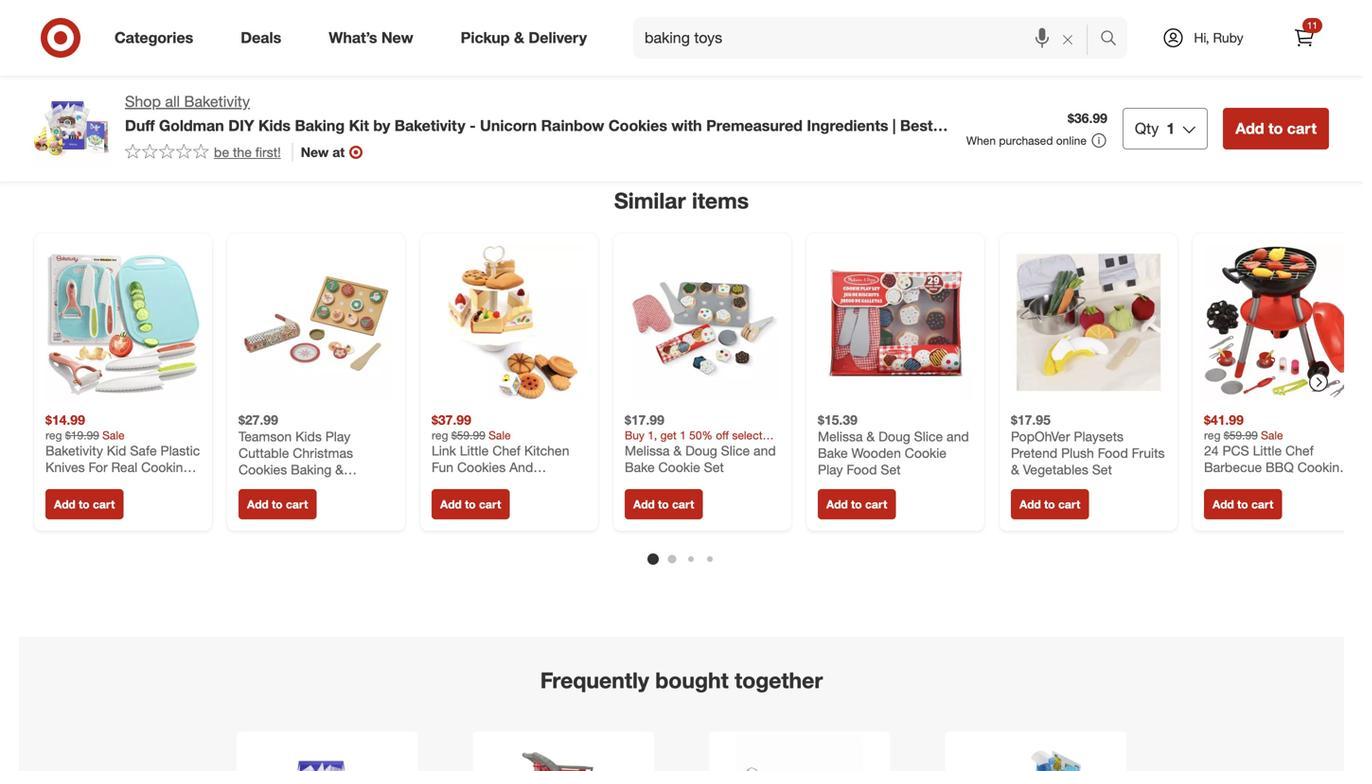 Task type: describe. For each thing, give the bounding box(es) containing it.
add to cart for melissa & doug slice and bake cookie set image
[[633, 497, 694, 512]]

$15.39 melissa & doug slice and bake wooden cookie play food set
[[818, 412, 969, 478]]

qty 1
[[1135, 119, 1175, 138]]

fruits
[[1132, 445, 1165, 461]]

set inside $15.39 melissa & doug slice and bake wooden cookie play food set
[[881, 461, 901, 478]]

all
[[165, 92, 180, 111]]

pickup & delivery
[[461, 28, 587, 47]]

similar
[[614, 188, 686, 214]]

1 horizontal spatial new
[[381, 28, 413, 47]]

bought
[[655, 667, 729, 694]]

& inside melissa & doug slice and bake cookie set
[[673, 443, 682, 459]]

bake inside $15.39 melissa & doug slice and bake wooden cookie play food set
[[818, 445, 848, 461]]

-
[[470, 116, 476, 135]]

add to cart for link little chef kitchen fun cookies and desserts tower playset, basic skills development, pretend play toy for kids image
[[440, 497, 501, 512]]

cookie inside $15.39 melissa & doug slice and bake wooden cookie play food set
[[905, 445, 947, 461]]

making
[[319, 135, 372, 154]]

cuttable
[[239, 445, 289, 461]]

pretend
[[1011, 445, 1058, 461]]

add for baketivity kid safe plastic knives for real cooking with cutting board, peeler for kitchen - knife set with blunt tip, dishwasher safe, bpa free 'image'
[[54, 497, 76, 512]]

cart for teamson kids play cuttable christmas cookies baking & decorating set, multi image
[[286, 497, 308, 512]]

& inside $15.39 melissa & doug slice and bake wooden cookie play food set
[[867, 428, 875, 445]]

goldman
[[159, 116, 224, 135]]

& inside $17.95 popohver playsets pretend plush food fruits & vegetables set
[[1011, 461, 1019, 478]]

to for melissa & doug slice and bake wooden cookie play food set image
[[851, 497, 862, 512]]

to for baketivity kid safe plastic knives for real cooking with cutting board, peeler for kitchen - knife set with blunt tip, dishwasher safe, bpa free 'image'
[[79, 497, 90, 512]]

$41.99 reg $59.99 sale 24 pcs little chef barbecue bbq cooking kitchen toy
[[1204, 412, 1347, 492]]

be
[[214, 144, 229, 160]]

add to cart button for melissa & doug slice and bake cookie set image
[[625, 489, 703, 520]]

the
[[233, 144, 252, 160]]

add for 24 pcs little chef barbecue bbq cooking kitchen toy image
[[1213, 497, 1234, 512]]

1
[[1167, 119, 1175, 138]]

$59.99 for $41.99
[[1224, 428, 1258, 443]]

kids inside $27.99 teamson kids play cuttable christmas cookies baking & decorating set, multi
[[295, 428, 322, 445]]

$27.99
[[239, 412, 278, 428]]

add for melissa & doug slice and bake wooden cookie play food set image
[[827, 497, 848, 512]]

at
[[332, 144, 345, 160]]

0 horizontal spatial new
[[301, 144, 329, 160]]

what's
[[329, 28, 377, 47]]

hi, ruby
[[1194, 29, 1244, 46]]

what's new link
[[313, 17, 437, 59]]

and inside melissa & doug slice and bake cookie set
[[754, 443, 776, 459]]

categories
[[115, 28, 193, 47]]

fun
[[176, 135, 202, 154]]

$59.99 for $37.99
[[451, 428, 485, 443]]

24 pcs little chef barbecue bbq cooking kitchen toy image
[[1204, 245, 1360, 400]]

shop
[[125, 92, 161, 111]]

plush
[[1061, 445, 1094, 461]]

cooking
[[1298, 459, 1347, 476]]

premeasured
[[706, 116, 803, 135]]

duff goldman diy kids baking kit by baketivity - unicorn rainbow cookies with premeasured ingredients | best family fun activity cookie making kit image
[[263, 736, 392, 772]]

reg for $37.99
[[432, 428, 448, 443]]

cart for baketivity kid safe plastic knives for real cooking with cutting board, peeler for kitchen - knife set with blunt tip, dishwasher safe, bpa free 'image'
[[93, 497, 115, 512]]

playsets
[[1074, 428, 1124, 445]]

cookie inside melissa & doug slice and bake cookie set
[[658, 459, 700, 476]]

deals link
[[225, 17, 305, 59]]

ingredients
[[807, 116, 888, 135]]

cart for 24 pcs little chef barbecue bbq cooking kitchen toy image
[[1252, 497, 1274, 512]]

& inside $27.99 teamson kids play cuttable christmas cookies baking & decorating set, multi
[[335, 461, 344, 478]]

$14.99 reg $19.99 sale
[[45, 412, 125, 443]]

kids inside shop all baketivity duff goldman diy kids baking kit by baketivity - unicorn rainbow cookies with premeasured ingredients | best family fun activity cookie making kit
[[258, 116, 291, 135]]

cart for melissa & doug slice and bake cookie set image
[[672, 497, 694, 512]]

qty
[[1135, 119, 1159, 138]]

cart for link little chef kitchen fun cookies and desserts tower playset, basic skills development, pretend play toy for kids image
[[479, 497, 501, 512]]

by
[[373, 116, 390, 135]]

play inside $27.99 teamson kids play cuttable christmas cookies baking & decorating set, multi
[[325, 428, 351, 445]]

pcs
[[1223, 443, 1249, 459]]

rainbow
[[541, 116, 604, 135]]

sale for $37.99
[[489, 428, 511, 443]]

sale for $14.99
[[102, 428, 125, 443]]

add to cart button for melissa & doug slice and bake wooden cookie play food set image
[[818, 489, 896, 520]]

add to cart button for teamson kids play cuttable christmas cookies baking & decorating set, multi image
[[239, 489, 317, 520]]

vegetables
[[1023, 461, 1089, 478]]

$37.99
[[432, 412, 471, 428]]

to for teamson kids play cuttable christmas cookies baking & decorating set, multi image
[[272, 497, 283, 512]]

|
[[893, 116, 896, 135]]

to for the popohver playsets pretend plush food fruits & vegetables set image
[[1044, 497, 1055, 512]]

be the first!
[[214, 144, 281, 160]]

diy
[[228, 116, 254, 135]]

chef
[[1286, 443, 1314, 459]]

$27.99 teamson kids play cuttable christmas cookies baking & decorating set, multi
[[239, 412, 363, 495]]

categories link
[[98, 17, 217, 59]]

$37.99 reg $59.99 sale
[[432, 412, 511, 443]]

new at
[[301, 144, 345, 160]]

bbq
[[1266, 459, 1294, 476]]

melissa inside melissa & doug slice and bake cookie set
[[625, 443, 670, 459]]

add to cart button for link little chef kitchen fun cookies and desserts tower playset, basic skills development, pretend play toy for kids image
[[432, 489, 510, 520]]

add to cart button for the popohver playsets pretend plush food fruits & vegetables set image
[[1011, 489, 1089, 520]]

what's new
[[329, 28, 413, 47]]

region containing similar items
[[19, 42, 1363, 772]]

barbecue
[[1204, 459, 1262, 476]]

advertisement region
[[19, 42, 1344, 152]]

melissa & doug fresh mart grocery store companion collection image
[[736, 736, 864, 772]]

kitchen
[[1204, 476, 1249, 492]]

link little chef kitchen fun cookies and desserts tower playset, basic skills development, pretend play toy for kids image
[[432, 245, 587, 400]]

popohver
[[1011, 428, 1070, 445]]

set inside $17.95 popohver playsets pretend plush food fruits & vegetables set
[[1092, 461, 1112, 478]]

baking for &
[[291, 461, 332, 478]]

to for melissa & doug slice and bake cookie set image
[[658, 497, 669, 512]]

to for link little chef kitchen fun cookies and desserts tower playset, basic skills development, pretend play toy for kids image
[[465, 497, 476, 512]]

melissa & doug slice and bake cookie set image
[[625, 245, 780, 400]]

family
[[125, 135, 171, 154]]

add to cart for melissa & doug slice and bake wooden cookie play food set image
[[827, 497, 887, 512]]

pickup
[[461, 28, 510, 47]]

delivery
[[529, 28, 587, 47]]

melissa & doug slice and bake cookie set
[[625, 443, 776, 476]]

$41.99
[[1204, 412, 1244, 428]]

1 horizontal spatial kit
[[376, 135, 396, 154]]

search button
[[1092, 17, 1137, 62]]

ruby
[[1213, 29, 1244, 46]]

wooden
[[852, 445, 901, 461]]

slice inside $15.39 melissa & doug slice and bake wooden cookie play food set
[[914, 428, 943, 445]]

add to cart button for baketivity kid safe plastic knives for real cooking with cutting board, peeler for kitchen - knife set with blunt tip, dishwasher safe, bpa free 'image'
[[45, 489, 123, 520]]

$17.95
[[1011, 412, 1051, 428]]

be the first! link
[[125, 143, 281, 162]]

0 horizontal spatial kit
[[349, 116, 369, 135]]

when purchased online
[[967, 133, 1087, 148]]



Task type: vqa. For each thing, say whether or not it's contained in the screenshot.
and to the left
yes



Task type: locate. For each thing, give the bounding box(es) containing it.
0 vertical spatial play
[[325, 428, 351, 445]]

0 vertical spatial new
[[381, 28, 413, 47]]

and inside $15.39 melissa & doug slice and bake wooden cookie play food set
[[947, 428, 969, 445]]

set inside melissa & doug slice and bake cookie set
[[704, 459, 724, 476]]

cart down $37.99 reg $59.99 sale
[[479, 497, 501, 512]]

melissa & doug spray, squirt & squeegee play set - pretend play cleaning set image
[[972, 736, 1100, 772]]

add down 'kitchen'
[[1213, 497, 1234, 512]]

add for melissa & doug slice and bake cookie set image
[[633, 497, 655, 512]]

0 horizontal spatial bake
[[625, 459, 655, 476]]

doug inside $15.39 melissa & doug slice and bake wooden cookie play food set
[[879, 428, 911, 445]]

play left wooden on the bottom
[[818, 461, 843, 478]]

1 horizontal spatial reg
[[432, 428, 448, 443]]

cart down melissa & doug slice and bake cookie set
[[672, 497, 694, 512]]

1 vertical spatial new
[[301, 144, 329, 160]]

cart for melissa & doug slice and bake wooden cookie play food set image
[[865, 497, 887, 512]]

baking
[[295, 116, 345, 135], [291, 461, 332, 478]]

baking up the new at
[[295, 116, 345, 135]]

cart down the set,
[[286, 497, 308, 512]]

cookie down $17.99
[[658, 459, 700, 476]]

&
[[514, 28, 524, 47], [867, 428, 875, 445], [673, 443, 682, 459], [335, 461, 344, 478], [1011, 461, 1019, 478]]

bake down "$15.39"
[[818, 445, 848, 461]]

11
[[1307, 19, 1318, 31]]

cookie right the
[[264, 135, 315, 154]]

2 horizontal spatial reg
[[1204, 428, 1221, 443]]

0 horizontal spatial reg
[[45, 428, 62, 443]]

1 horizontal spatial play
[[818, 461, 843, 478]]

1 horizontal spatial sale
[[489, 428, 511, 443]]

region
[[19, 42, 1363, 772]]

0 horizontal spatial melissa
[[625, 443, 670, 459]]

add to cart button for 24 pcs little chef barbecue bbq cooking kitchen toy image
[[1204, 489, 1282, 520]]

1 horizontal spatial melissa
[[818, 428, 863, 445]]

cart down vegetables
[[1058, 497, 1081, 512]]

add to cart for teamson kids play cuttable christmas cookies baking & decorating set, multi image
[[247, 497, 308, 512]]

new right what's
[[381, 28, 413, 47]]

best
[[900, 116, 933, 135]]

similar items
[[614, 188, 749, 214]]

1 vertical spatial play
[[818, 461, 843, 478]]

items
[[692, 188, 749, 214]]

0 vertical spatial baketivity
[[184, 92, 250, 111]]

cookies inside $27.99 teamson kids play cuttable christmas cookies baking & decorating set, multi
[[239, 461, 287, 478]]

0 horizontal spatial sale
[[102, 428, 125, 443]]

doug
[[879, 428, 911, 445], [686, 443, 717, 459]]

cart down 11 link
[[1287, 119, 1317, 138]]

popohver playsets pretend plush food fruits & vegetables set image
[[1011, 245, 1166, 400]]

search
[[1092, 30, 1137, 49]]

food inside $17.95 popohver playsets pretend plush food fruits & vegetables set
[[1098, 445, 1128, 461]]

1 vertical spatial baking
[[291, 461, 332, 478]]

1 horizontal spatial doug
[[879, 428, 911, 445]]

0 horizontal spatial $59.99
[[451, 428, 485, 443]]

baking inside shop all baketivity duff goldman diy kids baking kit by baketivity - unicorn rainbow cookies with premeasured ingredients | best family fun activity cookie making kit
[[295, 116, 345, 135]]

food right plush
[[1098, 445, 1128, 461]]

1 horizontal spatial cookie
[[658, 459, 700, 476]]

food inside $15.39 melissa & doug slice and bake wooden cookie play food set
[[847, 461, 877, 478]]

to for 24 pcs little chef barbecue bbq cooking kitchen toy image
[[1237, 497, 1248, 512]]

1 vertical spatial baketivity
[[395, 116, 465, 135]]

add down vegetables
[[1020, 497, 1041, 512]]

cookies left with
[[609, 116, 667, 135]]

slice
[[914, 428, 943, 445], [721, 443, 750, 459]]

deals
[[241, 28, 281, 47]]

add for link little chef kitchen fun cookies and desserts tower playset, basic skills development, pretend play toy for kids image
[[440, 497, 462, 512]]

together
[[735, 667, 823, 694]]

activity
[[206, 135, 260, 154]]

1 horizontal spatial bake
[[818, 445, 848, 461]]

1 vertical spatial kids
[[295, 428, 322, 445]]

duff
[[125, 116, 155, 135]]

1 vertical spatial cookies
[[239, 461, 287, 478]]

kit left 'by'
[[349, 116, 369, 135]]

decorating
[[239, 478, 303, 495]]

cookies inside shop all baketivity duff goldman diy kids baking kit by baketivity - unicorn rainbow cookies with premeasured ingredients | best family fun activity cookie making kit
[[609, 116, 667, 135]]

kit
[[349, 116, 369, 135], [376, 135, 396, 154]]

0 horizontal spatial kids
[[258, 116, 291, 135]]

melissa inside $15.39 melissa & doug slice and bake wooden cookie play food set
[[818, 428, 863, 445]]

cookie inside shop all baketivity duff goldman diy kids baking kit by baketivity - unicorn rainbow cookies with premeasured ingredients | best family fun activity cookie making kit
[[264, 135, 315, 154]]

teamson
[[239, 428, 292, 445]]

food
[[1098, 445, 1128, 461], [847, 461, 877, 478]]

reg inside $41.99 reg $59.99 sale 24 pcs little chef barbecue bbq cooking kitchen toy
[[1204, 428, 1221, 443]]

$14.99
[[45, 412, 85, 428]]

play inside $15.39 melissa & doug slice and bake wooden cookie play food set
[[818, 461, 843, 478]]

0 horizontal spatial cookie
[[264, 135, 315, 154]]

frequently
[[540, 667, 649, 694]]

cart down $19.99 at bottom
[[93, 497, 115, 512]]

reg inside $14.99 reg $19.99 sale
[[45, 428, 62, 443]]

11 link
[[1284, 17, 1325, 59]]

1 reg from the left
[[45, 428, 62, 443]]

0 horizontal spatial cookies
[[239, 461, 287, 478]]

sale right $19.99 at bottom
[[102, 428, 125, 443]]

teamson kids play cuttable christmas cookies baking & decorating set, multi image
[[239, 245, 394, 400]]

add down melissa & doug slice and bake cookie set
[[633, 497, 655, 512]]

sale right $37.99
[[489, 428, 511, 443]]

when
[[967, 133, 996, 148]]

2 reg from the left
[[432, 428, 448, 443]]

0 vertical spatial cookies
[[609, 116, 667, 135]]

online
[[1056, 133, 1087, 148]]

frequently bought together
[[540, 667, 823, 694]]

3 reg from the left
[[1204, 428, 1221, 443]]

play
[[325, 428, 351, 445], [818, 461, 843, 478]]

set
[[704, 459, 724, 476], [881, 461, 901, 478], [1092, 461, 1112, 478]]

add down decorating on the bottom left
[[247, 497, 269, 512]]

little
[[1253, 443, 1282, 459]]

reg inside $37.99 reg $59.99 sale
[[432, 428, 448, 443]]

sale
[[102, 428, 125, 443], [489, 428, 511, 443], [1261, 428, 1283, 443]]

add to cart for baketivity kid safe plastic knives for real cooking with cutting board, peeler for kitchen - knife set with blunt tip, dishwasher safe, bpa free 'image'
[[54, 497, 115, 512]]

melissa & doug slice and bake wooden cookie play food set image
[[818, 245, 973, 400]]

cookies
[[609, 116, 667, 135], [239, 461, 287, 478]]

add down $19.99 at bottom
[[54, 497, 76, 512]]

3 sale from the left
[[1261, 428, 1283, 443]]

add to cart button
[[1223, 108, 1329, 150], [45, 489, 123, 520], [239, 489, 317, 520], [432, 489, 510, 520], [625, 489, 703, 520], [818, 489, 896, 520], [1011, 489, 1089, 520], [1204, 489, 1282, 520]]

0 horizontal spatial doug
[[686, 443, 717, 459]]

christmas
[[293, 445, 353, 461]]

2 sale from the left
[[489, 428, 511, 443]]

$59.99 inside $41.99 reg $59.99 sale 24 pcs little chef barbecue bbq cooking kitchen toy
[[1224, 428, 1258, 443]]

unicorn
[[480, 116, 537, 135]]

kids up first!
[[258, 116, 291, 135]]

cart
[[1287, 119, 1317, 138], [93, 497, 115, 512], [286, 497, 308, 512], [479, 497, 501, 512], [672, 497, 694, 512], [865, 497, 887, 512], [1058, 497, 1081, 512], [1252, 497, 1274, 512]]

slice inside melissa & doug slice and bake cookie set
[[721, 443, 750, 459]]

toy
[[1253, 476, 1273, 492]]

kids
[[258, 116, 291, 135], [295, 428, 322, 445]]

2 horizontal spatial sale
[[1261, 428, 1283, 443]]

0 horizontal spatial and
[[754, 443, 776, 459]]

1 horizontal spatial $59.99
[[1224, 428, 1258, 443]]

new left at
[[301, 144, 329, 160]]

baking left multi at the left bottom of the page
[[291, 461, 332, 478]]

baking for kit
[[295, 116, 345, 135]]

cookies down teamson at the bottom left
[[239, 461, 287, 478]]

sale left "chef"
[[1261, 428, 1283, 443]]

and
[[947, 428, 969, 445], [754, 443, 776, 459]]

multi
[[334, 478, 363, 495]]

add
[[1236, 119, 1264, 138], [54, 497, 76, 512], [247, 497, 269, 512], [440, 497, 462, 512], [633, 497, 655, 512], [827, 497, 848, 512], [1020, 497, 1041, 512], [1213, 497, 1234, 512]]

$17.99
[[625, 412, 665, 428]]

first!
[[255, 144, 281, 160]]

0 horizontal spatial food
[[847, 461, 877, 478]]

0 horizontal spatial play
[[325, 428, 351, 445]]

baketivity up diy
[[184, 92, 250, 111]]

1 horizontal spatial slice
[[914, 428, 943, 445]]

cookie right wooden on the bottom
[[905, 445, 947, 461]]

doug inside melissa & doug slice and bake cookie set
[[686, 443, 717, 459]]

0 horizontal spatial set
[[704, 459, 724, 476]]

2 horizontal spatial set
[[1092, 461, 1112, 478]]

1 horizontal spatial kids
[[295, 428, 322, 445]]

baking inside $27.99 teamson kids play cuttable christmas cookies baking & decorating set, multi
[[291, 461, 332, 478]]

sale inside $41.99 reg $59.99 sale 24 pcs little chef barbecue bbq cooking kitchen toy
[[1261, 428, 1283, 443]]

play up multi at the left bottom of the page
[[325, 428, 351, 445]]

add down $15.39 melissa & doug slice and bake wooden cookie play food set
[[827, 497, 848, 512]]

add right the 1
[[1236, 119, 1264, 138]]

$36.99
[[1068, 110, 1108, 127]]

with
[[672, 116, 702, 135]]

bake down $17.99
[[625, 459, 655, 476]]

cart down toy
[[1252, 497, 1274, 512]]

0 horizontal spatial baketivity
[[184, 92, 250, 111]]

purchased
[[999, 133, 1053, 148]]

1 horizontal spatial and
[[947, 428, 969, 445]]

add to cart for the popohver playsets pretend plush food fruits & vegetables set image
[[1020, 497, 1081, 512]]

$19.99
[[65, 428, 99, 443]]

1 horizontal spatial baketivity
[[395, 116, 465, 135]]

24
[[1204, 443, 1219, 459]]

bake
[[818, 445, 848, 461], [625, 459, 655, 476]]

baketivity kid safe plastic knives for real cooking with cutting board, peeler for kitchen - knife set with blunt tip, dishwasher safe, bpa free image
[[45, 245, 201, 400]]

add for the popohver playsets pretend plush food fruits & vegetables set image
[[1020, 497, 1041, 512]]

food down "$15.39"
[[847, 461, 877, 478]]

$59.99
[[451, 428, 485, 443], [1224, 428, 1258, 443]]

sale inside $14.99 reg $19.99 sale
[[102, 428, 125, 443]]

$59.99 inside $37.99 reg $59.99 sale
[[451, 428, 485, 443]]

0 vertical spatial kids
[[258, 116, 291, 135]]

1 $59.99 from the left
[[451, 428, 485, 443]]

2 $59.99 from the left
[[1224, 428, 1258, 443]]

reg
[[45, 428, 62, 443], [432, 428, 448, 443], [1204, 428, 1221, 443]]

add for teamson kids play cuttable christmas cookies baking & decorating set, multi image
[[247, 497, 269, 512]]

new
[[381, 28, 413, 47], [301, 144, 329, 160]]

add down $37.99 reg $59.99 sale
[[440, 497, 462, 512]]

What can we help you find? suggestions appear below search field
[[633, 17, 1105, 59]]

kids right teamson at the bottom left
[[295, 428, 322, 445]]

hi,
[[1194, 29, 1210, 46]]

kit down 'by'
[[376, 135, 396, 154]]

1 sale from the left
[[102, 428, 125, 443]]

target toy shopping cart image
[[499, 736, 628, 772]]

1 horizontal spatial cookies
[[609, 116, 667, 135]]

1 horizontal spatial set
[[881, 461, 901, 478]]

$17.95 popohver playsets pretend plush food fruits & vegetables set
[[1011, 412, 1165, 478]]

$15.39
[[818, 412, 858, 428]]

0 horizontal spatial slice
[[721, 443, 750, 459]]

melissa
[[818, 428, 863, 445], [625, 443, 670, 459]]

bake inside melissa & doug slice and bake cookie set
[[625, 459, 655, 476]]

2 horizontal spatial cookie
[[905, 445, 947, 461]]

1 horizontal spatial food
[[1098, 445, 1128, 461]]

image of duff goldman diy kids baking kit by baketivity - unicorn rainbow cookies with premeasured ingredients | best family fun activity cookie making kit image
[[34, 91, 110, 167]]

sale inside $37.99 reg $59.99 sale
[[489, 428, 511, 443]]

pickup & delivery link
[[445, 17, 611, 59]]

add to cart for 24 pcs little chef barbecue bbq cooking kitchen toy image
[[1213, 497, 1274, 512]]

baketivity left - at the left
[[395, 116, 465, 135]]

set,
[[307, 478, 330, 495]]

cart for the popohver playsets pretend plush food fruits & vegetables set image
[[1058, 497, 1081, 512]]

add to cart
[[1236, 119, 1317, 138], [54, 497, 115, 512], [247, 497, 308, 512], [440, 497, 501, 512], [633, 497, 694, 512], [827, 497, 887, 512], [1020, 497, 1081, 512], [1213, 497, 1274, 512]]

reg for $14.99
[[45, 428, 62, 443]]

cart down wooden on the bottom
[[865, 497, 887, 512]]

shop all baketivity duff goldman diy kids baking kit by baketivity - unicorn rainbow cookies with premeasured ingredients | best family fun activity cookie making kit
[[125, 92, 933, 154]]

0 vertical spatial baking
[[295, 116, 345, 135]]



